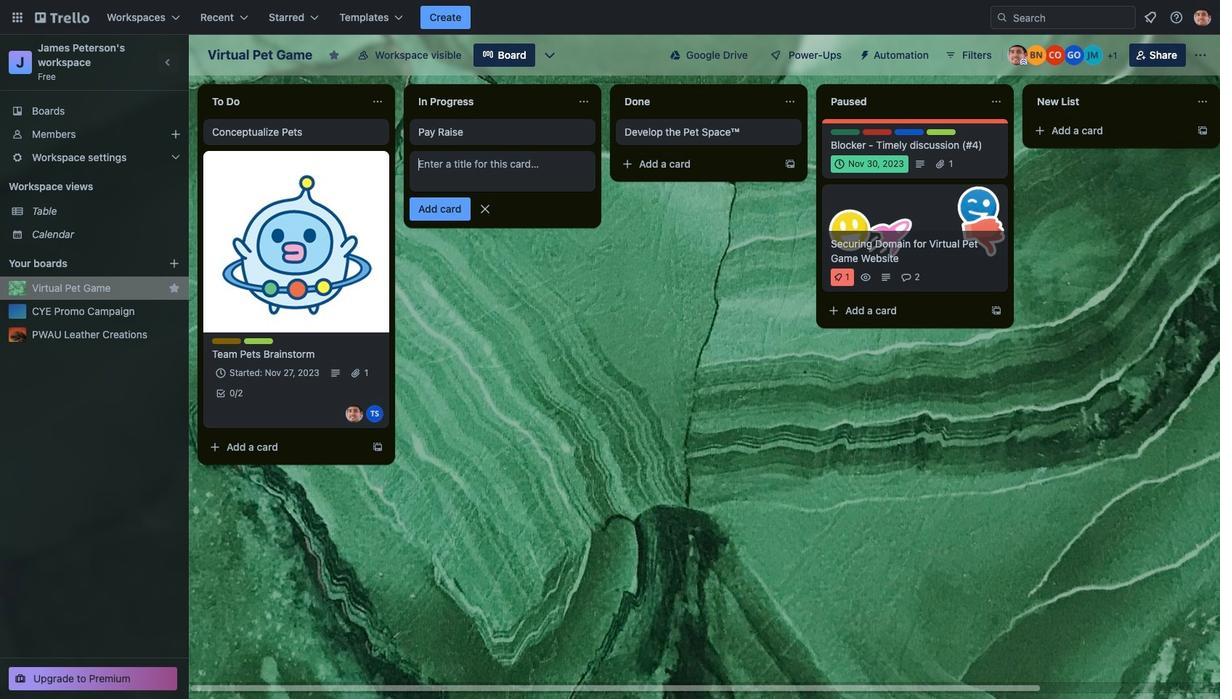 Task type: describe. For each thing, give the bounding box(es) containing it.
1 horizontal spatial create from template… image
[[785, 158, 796, 170]]

james peterson (jamespeterson93) image
[[346, 405, 363, 423]]

this member is an admin of this board. image
[[1020, 59, 1027, 65]]

christina overa (christinaovera) image
[[1045, 45, 1065, 65]]

google drive icon image
[[670, 50, 681, 60]]

Board name text field
[[200, 44, 320, 67]]

color: blue, title: "fyi" element
[[895, 129, 924, 135]]

sm image
[[854, 44, 874, 64]]

color: green, title: "goal" element
[[831, 129, 860, 135]]

color: bold lime, title: "team task" element
[[244, 339, 273, 344]]

color: red, title: "blocker" element
[[863, 129, 892, 135]]

Enter a title for this card… text field
[[410, 151, 596, 192]]

ben nelson (bennelson96) image
[[1026, 45, 1047, 65]]

0 horizontal spatial james peterson (jamespeterson93) image
[[1007, 45, 1028, 65]]

0 notifications image
[[1142, 9, 1159, 26]]

1 horizontal spatial create from template… image
[[1197, 125, 1209, 137]]

your boards with 3 items element
[[9, 255, 147, 272]]

show menu image
[[1193, 48, 1208, 62]]



Task type: vqa. For each thing, say whether or not it's contained in the screenshot.
'Open Information Menu' image
yes



Task type: locate. For each thing, give the bounding box(es) containing it.
1 vertical spatial create from template… image
[[372, 442, 384, 453]]

customize views image
[[542, 48, 557, 62]]

add board image
[[169, 258, 180, 269]]

color: bold lime, title: none image
[[927, 129, 956, 135]]

search image
[[997, 12, 1008, 23]]

back to home image
[[35, 6, 89, 29]]

primary element
[[0, 0, 1220, 35]]

workspace navigation collapse icon image
[[158, 52, 179, 73]]

0 horizontal spatial create from template… image
[[991, 305, 1002, 317]]

create from template… image
[[1197, 125, 1209, 137], [991, 305, 1002, 317]]

None checkbox
[[831, 155, 909, 173]]

open information menu image
[[1170, 10, 1184, 25]]

1 horizontal spatial james peterson (jamespeterson93) image
[[1194, 9, 1212, 26]]

color: yellow, title: none image
[[212, 339, 241, 344]]

james peterson (jamespeterson93) image left christina overa (christinaovera) icon
[[1007, 45, 1028, 65]]

tara schultz (taraschultz7) image
[[366, 405, 384, 423]]

1 vertical spatial james peterson (jamespeterson93) image
[[1007, 45, 1028, 65]]

0 vertical spatial james peterson (jamespeterson93) image
[[1194, 9, 1212, 26]]

starred icon image
[[169, 283, 180, 294]]

cancel image
[[478, 202, 492, 216]]

None text field
[[410, 90, 572, 113], [616, 90, 779, 113], [822, 90, 985, 113], [410, 90, 572, 113], [616, 90, 779, 113], [822, 90, 985, 113]]

Search field
[[991, 6, 1136, 29]]

1 vertical spatial create from template… image
[[991, 305, 1002, 317]]

0 horizontal spatial create from template… image
[[372, 442, 384, 453]]

None text field
[[203, 90, 366, 113], [1029, 90, 1191, 113], [203, 90, 366, 113], [1029, 90, 1191, 113]]

james peterson (jamespeterson93) image
[[1194, 9, 1212, 26], [1007, 45, 1028, 65]]

james peterson (jamespeterson93) image right open information menu icon
[[1194, 9, 1212, 26]]

star or unstar board image
[[329, 49, 340, 61]]

create from template… image
[[785, 158, 796, 170], [372, 442, 384, 453]]

gary orlando (garyorlando) image
[[1064, 45, 1084, 65]]

jeremy miller (jeremymiller198) image
[[1083, 45, 1103, 65]]

0 vertical spatial create from template… image
[[785, 158, 796, 170]]

0 vertical spatial create from template… image
[[1197, 125, 1209, 137]]



